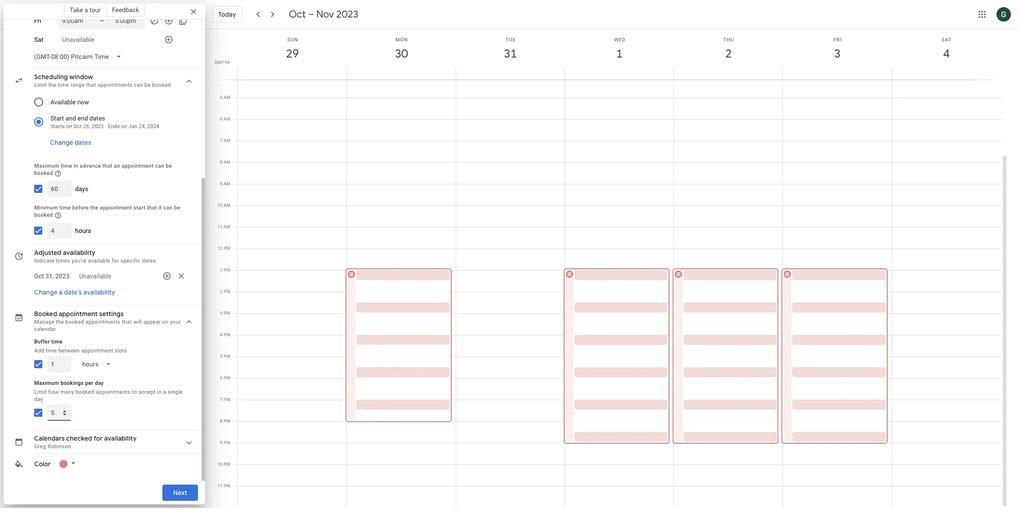Task type: describe. For each thing, give the bounding box(es) containing it.
date's
[[64, 288, 82, 297]]

3 pm
[[220, 311, 231, 316]]

per
[[85, 380, 93, 387]]

tour
[[90, 6, 101, 14]]

feedback button
[[107, 3, 145, 17]]

appointments inside maximum bookings per day limit how many booked appointments to accept in a single day
[[96, 389, 131, 396]]

wed
[[614, 37, 626, 43]]

specific
[[121, 258, 140, 264]]

between
[[58, 348, 80, 354]]

manage
[[34, 319, 54, 325]]

3 inside fri 3
[[834, 46, 841, 61]]

will
[[133, 319, 142, 325]]

next
[[173, 489, 187, 497]]

Minimum amount of hours before the start of the appointment that it can be booked number field
[[51, 223, 68, 239]]

1 inside wed 1
[[616, 46, 623, 61]]

11 am
[[217, 225, 231, 230]]

color
[[34, 460, 51, 469]]

9 pm
[[220, 441, 231, 446]]

11 pm
[[218, 484, 231, 489]]

grid containing 29
[[209, 29, 1009, 509]]

sat for sat 4
[[942, 37, 952, 43]]

available now
[[50, 99, 89, 106]]

thu
[[724, 37, 735, 43]]

10 for 10 am
[[217, 203, 223, 208]]

single
[[168, 389, 183, 396]]

30
[[395, 46, 408, 61]]

maximum for maximum bookings per day limit how many booked appointments to accept in a single day
[[34, 380, 59, 387]]

oct – nov 2023
[[289, 8, 359, 21]]

·
[[105, 123, 107, 130]]

dates inside the start and end dates starts on oct 26, 2023 · ends on jan 24, 2024
[[90, 115, 105, 122]]

hours
[[75, 227, 91, 234]]

1 vertical spatial unavailable
[[79, 273, 112, 280]]

now
[[77, 99, 89, 106]]

bookings
[[61, 380, 84, 387]]

mon
[[396, 37, 408, 43]]

oct inside the start and end dates starts on oct 26, 2023 · ends on jan 24, 2024
[[74, 123, 82, 130]]

ends
[[108, 123, 120, 130]]

Maximum bookings per day number field
[[51, 405, 68, 421]]

pm for 7 pm
[[224, 398, 231, 402]]

booked inside maximum time in advance that an appointment can be booked
[[34, 170, 53, 176]]

can for time
[[163, 205, 173, 211]]

10 pm
[[218, 462, 231, 467]]

am for 9 am
[[224, 181, 231, 186]]

8 for 8 pm
[[220, 419, 223, 424]]

am for 6 am
[[224, 117, 231, 122]]

to
[[132, 389, 137, 396]]

times
[[56, 258, 70, 264]]

change dates
[[50, 139, 91, 147]]

take a tour button
[[64, 3, 107, 17]]

1 horizontal spatial day
[[95, 380, 104, 387]]

take
[[70, 6, 83, 14]]

can for window
[[134, 82, 143, 88]]

on inside booked appointment settings manage the booked appointments that will appear on your calendar
[[162, 319, 169, 325]]

that inside scheduling window limit the time range that appointments can be booked
[[86, 82, 96, 88]]

time right add
[[46, 348, 57, 354]]

nov
[[316, 8, 334, 21]]

5 am
[[220, 95, 231, 100]]

0 vertical spatial unavailable
[[62, 36, 94, 43]]

4 inside sat 4
[[943, 46, 950, 61]]

6 pm
[[220, 376, 231, 381]]

days
[[75, 185, 88, 193]]

24,
[[139, 123, 146, 130]]

fri for fri
[[34, 17, 41, 24]]

friday, november 3 element
[[828, 44, 848, 64]]

1 vertical spatial day
[[34, 396, 43, 403]]

calendars
[[34, 435, 65, 443]]

booked appointment settings manage the booked appointments that will appear on your calendar
[[34, 310, 181, 333]]

appear
[[143, 319, 161, 325]]

6 for 6 pm
[[220, 376, 223, 381]]

2 pm
[[220, 289, 231, 294]]

pm for 11 pm
[[224, 484, 231, 489]]

you're
[[72, 258, 87, 264]]

be inside maximum time in advance that an appointment can be booked
[[166, 163, 172, 169]]

dates inside button
[[75, 139, 91, 147]]

Maximum days in advance that an appointment can be booked number field
[[51, 181, 68, 197]]

12
[[218, 246, 223, 251]]

8 pm
[[220, 419, 231, 424]]

1 horizontal spatial 2023
[[337, 8, 359, 21]]

time inside scheduling window limit the time range that appointments can be booked
[[58, 82, 69, 88]]

0 horizontal spatial –
[[100, 17, 104, 24]]

for inside adjusted availability indicate times you're available for specific dates
[[112, 258, 119, 264]]

4 pm
[[220, 333, 231, 338]]

it
[[159, 205, 162, 211]]

be for time
[[174, 205, 180, 211]]

pm for 6 pm
[[224, 376, 231, 381]]

Start time on Fridays text field
[[62, 15, 89, 26]]

greg
[[34, 444, 46, 450]]

am for 7 am
[[224, 138, 231, 143]]

next button
[[162, 483, 198, 504]]

start and end dates starts on oct 26, 2023 · ends on jan 24, 2024
[[50, 115, 159, 130]]

2 inside thu 2
[[725, 46, 732, 61]]

booked
[[34, 310, 57, 318]]

availability for for
[[104, 435, 137, 443]]

start
[[50, 115, 64, 122]]

10 for 10 pm
[[218, 462, 223, 467]]

maximum time in advance that an appointment can be booked
[[34, 163, 172, 176]]

0 horizontal spatial 2
[[220, 289, 223, 294]]

minimum time before the appointment start that it can be booked
[[34, 205, 180, 218]]

Buffer time number field
[[51, 356, 68, 373]]

tuesday, october 31 element
[[501, 44, 521, 64]]

tue
[[506, 37, 516, 43]]

change for change dates
[[50, 139, 73, 147]]

take a tour
[[70, 6, 101, 14]]

sat for sat
[[34, 36, 43, 43]]

8 for 8 am
[[220, 160, 223, 165]]

jan
[[129, 123, 137, 130]]

pm for 4 pm
[[224, 333, 231, 338]]

5 for 5 am
[[220, 95, 223, 100]]

change dates button
[[46, 132, 95, 154]]

maximum for maximum time in advance that an appointment can be booked
[[34, 163, 59, 169]]

31 column header
[[456, 29, 565, 80]]

time for minimum
[[60, 205, 71, 211]]

1 pm
[[220, 268, 231, 273]]

tue 31
[[504, 37, 517, 61]]

appointment inside minimum time before the appointment start that it can be booked
[[100, 205, 132, 211]]

thursday, november 2 element
[[719, 44, 739, 64]]

change for change a date's availability
[[34, 288, 57, 297]]

gmt-04
[[215, 60, 230, 65]]

how
[[48, 389, 59, 396]]

11 for 11 pm
[[218, 484, 223, 489]]

sat 4
[[942, 37, 952, 61]]

1 column header
[[565, 29, 674, 80]]

2024
[[147, 123, 159, 130]]

29 column header
[[238, 29, 347, 80]]

feedback
[[112, 6, 139, 14]]

1 vertical spatial 3
[[220, 311, 223, 316]]

a inside maximum bookings per day limit how many booked appointments to accept in a single day
[[163, 389, 166, 396]]

10 am
[[217, 203, 231, 208]]

29
[[286, 46, 299, 61]]



Task type: locate. For each thing, give the bounding box(es) containing it.
0 horizontal spatial in
[[74, 163, 78, 169]]

booked up maximum days in advance that an appointment can be booked number field
[[34, 170, 53, 176]]

2 vertical spatial dates
[[142, 258, 156, 264]]

8 am
[[220, 160, 231, 165]]

maximum up the how
[[34, 380, 59, 387]]

appointments left to
[[96, 389, 131, 396]]

1 vertical spatial be
[[166, 163, 172, 169]]

3 column header
[[783, 29, 893, 80]]

am down 8 am
[[224, 181, 231, 186]]

appointments right range
[[98, 82, 133, 88]]

the right manage
[[56, 319, 64, 325]]

am up 12 pm
[[224, 225, 231, 230]]

2 maximum from the top
[[34, 380, 59, 387]]

for right checked at bottom left
[[94, 435, 103, 443]]

0 vertical spatial 7
[[220, 138, 223, 143]]

your
[[170, 319, 181, 325]]

0 vertical spatial the
[[48, 82, 56, 88]]

1 vertical spatial 4
[[220, 333, 223, 338]]

3 pm from the top
[[224, 289, 231, 294]]

maximum up maximum days in advance that an appointment can be booked number field
[[34, 163, 59, 169]]

a for take
[[85, 6, 88, 14]]

that left will
[[122, 319, 132, 325]]

0 vertical spatial be
[[145, 82, 151, 88]]

7 for 7 pm
[[220, 398, 223, 402]]

0 vertical spatial can
[[134, 82, 143, 88]]

1 11 from the top
[[217, 225, 223, 230]]

booked inside scheduling window limit the time range that appointments can be booked
[[152, 82, 171, 88]]

0 vertical spatial in
[[74, 163, 78, 169]]

availability inside calendars checked for availability greg robinson
[[104, 435, 137, 443]]

2 5 from the top
[[220, 354, 223, 359]]

12 pm from the top
[[224, 484, 231, 489]]

am up 8 am
[[224, 138, 231, 143]]

5 am from the top
[[224, 181, 231, 186]]

0 horizontal spatial 1
[[220, 268, 223, 273]]

26,
[[83, 123, 90, 130]]

11 for 11 am
[[217, 225, 223, 230]]

pm for 12 pm
[[224, 246, 231, 251]]

time left range
[[58, 82, 69, 88]]

end
[[78, 115, 88, 122]]

booked up 2024
[[152, 82, 171, 88]]

availability for date's
[[83, 288, 115, 297]]

2 11 from the top
[[218, 484, 223, 489]]

change down date text field
[[34, 288, 57, 297]]

the inside minimum time before the appointment start that it can be booked
[[90, 205, 98, 211]]

4 column header
[[892, 29, 1002, 80]]

fri up friday, november 3 element
[[834, 37, 842, 43]]

– down tour
[[100, 17, 104, 24]]

0 vertical spatial dates
[[90, 115, 105, 122]]

0 vertical spatial maximum
[[34, 163, 59, 169]]

4 am from the top
[[224, 160, 231, 165]]

1 vertical spatial availability
[[83, 288, 115, 297]]

appointment inside booked appointment settings manage the booked appointments that will appear on your calendar
[[59, 310, 98, 318]]

6 am from the top
[[224, 203, 231, 208]]

8 down 7 am
[[220, 160, 223, 165]]

fri 3
[[834, 37, 842, 61]]

0 vertical spatial appointments
[[98, 82, 133, 88]]

0 horizontal spatial be
[[145, 82, 151, 88]]

1 horizontal spatial a
[[85, 6, 88, 14]]

buffer
[[34, 339, 50, 345]]

2 9 from the top
[[220, 441, 223, 446]]

pm
[[224, 246, 231, 251], [224, 268, 231, 273], [224, 289, 231, 294], [224, 311, 231, 316], [224, 333, 231, 338], [224, 354, 231, 359], [224, 376, 231, 381], [224, 398, 231, 402], [224, 419, 231, 424], [224, 441, 231, 446], [224, 462, 231, 467], [224, 484, 231, 489]]

fri for fri 3
[[834, 37, 842, 43]]

2023 left ·
[[92, 123, 104, 130]]

0 vertical spatial day
[[95, 380, 104, 387]]

1 horizontal spatial 1
[[616, 46, 623, 61]]

adjusted
[[34, 249, 61, 257]]

dates up 26,
[[90, 115, 105, 122]]

0 vertical spatial 3
[[834, 46, 841, 61]]

booked inside booked appointment settings manage the booked appointments that will appear on your calendar
[[65, 319, 84, 325]]

window
[[69, 73, 93, 81]]

9 up 10 am
[[220, 181, 223, 186]]

9 for 9 pm
[[220, 441, 223, 446]]

time inside minimum time before the appointment start that it can be booked
[[60, 205, 71, 211]]

5 up '6 am'
[[220, 95, 223, 100]]

scheduling
[[34, 73, 68, 81]]

8 pm from the top
[[224, 398, 231, 402]]

2 vertical spatial appointments
[[96, 389, 131, 396]]

0 vertical spatial availability
[[63, 249, 95, 257]]

1 vertical spatial dates
[[75, 139, 91, 147]]

am for 5 am
[[224, 95, 231, 100]]

pm right 12 at the left of page
[[224, 246, 231, 251]]

change a date's availability
[[34, 288, 115, 297]]

0 horizontal spatial 3
[[220, 311, 223, 316]]

be inside minimum time before the appointment start that it can be booked
[[174, 205, 180, 211]]

0 vertical spatial 9
[[220, 181, 223, 186]]

2 horizontal spatial on
[[162, 319, 169, 325]]

day right per
[[95, 380, 104, 387]]

1 horizontal spatial 4
[[943, 46, 950, 61]]

2 10 from the top
[[218, 462, 223, 467]]

be for window
[[145, 82, 151, 88]]

pm up 2 pm
[[224, 268, 231, 273]]

7 am from the top
[[224, 225, 231, 230]]

10 pm from the top
[[224, 441, 231, 446]]

30 column header
[[347, 29, 456, 80]]

an
[[114, 163, 120, 169]]

on left the jan
[[121, 123, 127, 130]]

2 vertical spatial the
[[56, 319, 64, 325]]

booked inside minimum time before the appointment start that it can be booked
[[34, 212, 53, 218]]

9 am
[[220, 181, 231, 186]]

1 vertical spatial 2023
[[92, 123, 104, 130]]

1 vertical spatial maximum
[[34, 380, 59, 387]]

saturday, november 4 element
[[937, 44, 958, 64]]

accept
[[139, 389, 156, 396]]

2
[[725, 46, 732, 61], [220, 289, 223, 294]]

1 7 from the top
[[220, 138, 223, 143]]

booked inside maximum bookings per day limit how many booked appointments to accept in a single day
[[76, 389, 94, 396]]

6
[[220, 117, 223, 122], [220, 376, 223, 381]]

sat up scheduling
[[34, 36, 43, 43]]

a left single
[[163, 389, 166, 396]]

sun 29
[[286, 37, 299, 61]]

maximum inside maximum bookings per day limit how many booked appointments to accept in a single day
[[34, 380, 59, 387]]

5 pm from the top
[[224, 333, 231, 338]]

1 vertical spatial 8
[[220, 419, 223, 424]]

1 horizontal spatial –
[[308, 8, 314, 21]]

1 vertical spatial limit
[[34, 389, 47, 396]]

time down the change dates button at top
[[61, 163, 72, 169]]

appointments
[[98, 82, 133, 88], [86, 319, 120, 325], [96, 389, 131, 396]]

on left the your on the bottom of the page
[[162, 319, 169, 325]]

a
[[85, 6, 88, 14], [59, 288, 62, 297], [163, 389, 166, 396]]

11 pm from the top
[[224, 462, 231, 467]]

dates right specific
[[142, 258, 156, 264]]

1 vertical spatial 10
[[218, 462, 223, 467]]

in right accept
[[157, 389, 162, 396]]

7 am
[[220, 138, 231, 143]]

04
[[225, 60, 230, 65]]

for inside calendars checked for availability greg robinson
[[94, 435, 103, 443]]

2023
[[337, 8, 359, 21], [92, 123, 104, 130]]

that
[[86, 82, 96, 88], [102, 163, 112, 169], [147, 205, 157, 211], [122, 319, 132, 325]]

oct up sun
[[289, 8, 306, 21]]

2023 right 'nov'
[[337, 8, 359, 21]]

pm down '1 pm'
[[224, 289, 231, 294]]

pm down 8 pm
[[224, 441, 231, 446]]

adjusted availability indicate times you're available for specific dates
[[34, 249, 156, 264]]

before
[[72, 205, 89, 211]]

the inside booked appointment settings manage the booked appointments that will appear on your calendar
[[56, 319, 64, 325]]

1 am from the top
[[224, 95, 231, 100]]

0 vertical spatial 2023
[[337, 8, 359, 21]]

appointments inside booked appointment settings manage the booked appointments that will appear on your calendar
[[86, 319, 120, 325]]

1 6 from the top
[[220, 117, 223, 122]]

start
[[134, 205, 146, 211]]

10 up 11 am
[[217, 203, 223, 208]]

None field
[[31, 49, 129, 65], [75, 356, 118, 373], [31, 49, 129, 65], [75, 356, 118, 373]]

a for change
[[59, 288, 62, 297]]

wed 1
[[614, 37, 626, 61]]

that left the an
[[102, 163, 112, 169]]

4 pm from the top
[[224, 311, 231, 316]]

can inside scheduling window limit the time range that appointments can be booked
[[134, 82, 143, 88]]

5
[[220, 95, 223, 100], [220, 354, 223, 359]]

1 vertical spatial can
[[155, 163, 164, 169]]

time for buffer
[[51, 339, 63, 345]]

be inside scheduling window limit the time range that appointments can be booked
[[145, 82, 151, 88]]

pm up the 7 pm on the left of page
[[224, 376, 231, 381]]

for left specific
[[112, 258, 119, 264]]

appointments down "settings"
[[86, 319, 120, 325]]

buffer time add time between appointment slots
[[34, 339, 127, 354]]

many
[[60, 389, 74, 396]]

availability
[[63, 249, 95, 257], [83, 288, 115, 297], [104, 435, 137, 443]]

appointment
[[122, 163, 154, 169], [100, 205, 132, 211], [59, 310, 98, 318], [81, 348, 113, 354]]

day
[[95, 380, 104, 387], [34, 396, 43, 403]]

1 vertical spatial oct
[[74, 123, 82, 130]]

8 up 9 pm
[[220, 419, 223, 424]]

7 down 6 pm
[[220, 398, 223, 402]]

time inside maximum time in advance that an appointment can be booked
[[61, 163, 72, 169]]

6 pm from the top
[[224, 354, 231, 359]]

1 8 from the top
[[220, 160, 223, 165]]

5 down 4 pm
[[220, 354, 223, 359]]

1 9 from the top
[[220, 181, 223, 186]]

advance
[[80, 163, 101, 169]]

can right it
[[163, 205, 173, 211]]

pm for 1 pm
[[224, 268, 231, 273]]

0 vertical spatial 4
[[943, 46, 950, 61]]

booked down per
[[76, 389, 94, 396]]

in inside maximum bookings per day limit how many booked appointments to accept in a single day
[[157, 389, 162, 396]]

1 horizontal spatial 2
[[725, 46, 732, 61]]

settings
[[99, 310, 124, 318]]

pm up 5 pm
[[224, 333, 231, 338]]

and
[[66, 115, 76, 122]]

0 vertical spatial fri
[[34, 17, 41, 24]]

2 limit from the top
[[34, 389, 47, 396]]

0 horizontal spatial a
[[59, 288, 62, 297]]

1 horizontal spatial in
[[157, 389, 162, 396]]

limit down scheduling
[[34, 82, 47, 88]]

6 for 6 am
[[220, 117, 223, 122]]

2 6 from the top
[[220, 376, 223, 381]]

option group containing available now
[[31, 92, 185, 132]]

0 vertical spatial 6
[[220, 117, 223, 122]]

2 horizontal spatial be
[[174, 205, 180, 211]]

the for window
[[48, 82, 56, 88]]

10 up 11 pm
[[218, 462, 223, 467]]

1 vertical spatial 5
[[220, 354, 223, 359]]

End time on Fridays text field
[[115, 15, 142, 26]]

1 horizontal spatial sat
[[942, 37, 952, 43]]

6 up the 7 pm on the left of page
[[220, 376, 223, 381]]

time for maximum
[[61, 163, 72, 169]]

1 down 12 at the left of page
[[220, 268, 223, 273]]

maximum bookings per day limit how many booked appointments to accept in a single day
[[34, 380, 183, 403]]

1 horizontal spatial oct
[[289, 8, 306, 21]]

9 up 10 pm
[[220, 441, 223, 446]]

the
[[48, 82, 56, 88], [90, 205, 98, 211], [56, 319, 64, 325]]

3
[[834, 46, 841, 61], [220, 311, 223, 316]]

6 am
[[220, 117, 231, 122]]

0 vertical spatial 11
[[217, 225, 223, 230]]

wednesday, november 1 element
[[610, 44, 630, 64]]

1 vertical spatial 9
[[220, 441, 223, 446]]

2 down '1 pm'
[[220, 289, 223, 294]]

in left advance
[[74, 163, 78, 169]]

pm down 9 pm
[[224, 462, 231, 467]]

availability up "settings"
[[83, 288, 115, 297]]

1 horizontal spatial on
[[121, 123, 127, 130]]

sat inside 4 column header
[[942, 37, 952, 43]]

appointment left slots
[[81, 348, 113, 354]]

0 vertical spatial a
[[85, 6, 88, 14]]

0 horizontal spatial on
[[66, 123, 72, 130]]

that down 'window'
[[86, 82, 96, 88]]

checked
[[66, 435, 92, 443]]

1 pm from the top
[[224, 246, 231, 251]]

0 vertical spatial change
[[50, 139, 73, 147]]

1 10 from the top
[[217, 203, 223, 208]]

pm for 9 pm
[[224, 441, 231, 446]]

appointments inside scheduling window limit the time range that appointments can be booked
[[98, 82, 133, 88]]

scheduling window limit the time range that appointments can be booked
[[34, 73, 171, 88]]

5 for 5 pm
[[220, 354, 223, 359]]

add
[[34, 348, 44, 354]]

fri left start time on fridays text box at the top left of the page
[[34, 17, 41, 24]]

2 down thu
[[725, 46, 732, 61]]

appointment down change a date's availability
[[59, 310, 98, 318]]

pm for 10 pm
[[224, 462, 231, 467]]

appointment inside buffer time add time between appointment slots
[[81, 348, 113, 354]]

available
[[88, 258, 110, 264]]

2 vertical spatial a
[[163, 389, 166, 396]]

0 horizontal spatial for
[[94, 435, 103, 443]]

7 pm from the top
[[224, 376, 231, 381]]

the down scheduling
[[48, 82, 56, 88]]

limit left the how
[[34, 389, 47, 396]]

can inside minimum time before the appointment start that it can be booked
[[163, 205, 173, 211]]

31
[[504, 46, 517, 61]]

time right buffer
[[51, 339, 63, 345]]

booked up buffer time add time between appointment slots on the bottom left
[[65, 319, 84, 325]]

1 horizontal spatial for
[[112, 258, 119, 264]]

appointment right the an
[[122, 163, 154, 169]]

can inside maximum time in advance that an appointment can be booked
[[155, 163, 164, 169]]

am for 8 am
[[224, 160, 231, 165]]

– left 'nov'
[[308, 8, 314, 21]]

booked down minimum
[[34, 212, 53, 218]]

3 am from the top
[[224, 138, 231, 143]]

am down 9 am
[[224, 203, 231, 208]]

1 vertical spatial 6
[[220, 376, 223, 381]]

can
[[134, 82, 143, 88], [155, 163, 164, 169], [163, 205, 173, 211]]

that inside minimum time before the appointment start that it can be booked
[[147, 205, 157, 211]]

today
[[218, 10, 236, 18]]

am for 11 am
[[224, 225, 231, 230]]

oct left 26,
[[74, 123, 82, 130]]

0 vertical spatial limit
[[34, 82, 47, 88]]

unavailable down the available
[[79, 273, 112, 280]]

time left before
[[60, 205, 71, 211]]

1 down wed on the right of page
[[616, 46, 623, 61]]

1 vertical spatial in
[[157, 389, 162, 396]]

fri
[[34, 17, 41, 24], [834, 37, 842, 43]]

7 for 7 am
[[220, 138, 223, 143]]

available
[[50, 99, 76, 106]]

dates inside adjusted availability indicate times you're available for specific dates
[[142, 258, 156, 264]]

availability right checked at bottom left
[[104, 435, 137, 443]]

2 vertical spatial availability
[[104, 435, 137, 443]]

pm down 6 pm
[[224, 398, 231, 402]]

2 horizontal spatial a
[[163, 389, 166, 396]]

the for time
[[90, 205, 98, 211]]

0 horizontal spatial oct
[[74, 123, 82, 130]]

2 am from the top
[[224, 117, 231, 122]]

thu 2
[[724, 37, 735, 61]]

0 horizontal spatial sat
[[34, 36, 43, 43]]

0 vertical spatial oct
[[289, 8, 306, 21]]

fri inside 3 "column header"
[[834, 37, 842, 43]]

monday, october 30 element
[[391, 44, 412, 64]]

1 limit from the top
[[34, 82, 47, 88]]

1 horizontal spatial 3
[[834, 46, 841, 61]]

change a date's availability button
[[31, 284, 119, 301]]

grid
[[209, 29, 1009, 509]]

gmt-
[[215, 60, 225, 65]]

2 vertical spatial be
[[174, 205, 180, 211]]

in
[[74, 163, 78, 169], [157, 389, 162, 396]]

1 horizontal spatial fri
[[834, 37, 842, 43]]

0 vertical spatial 1
[[616, 46, 623, 61]]

0 horizontal spatial 2023
[[92, 123, 104, 130]]

starts
[[50, 123, 65, 130]]

9 for 9 am
[[220, 181, 223, 186]]

0 vertical spatial 10
[[217, 203, 223, 208]]

pm down 10 pm
[[224, 484, 231, 489]]

1 vertical spatial a
[[59, 288, 62, 297]]

1 vertical spatial 2
[[220, 289, 223, 294]]

1 maximum from the top
[[34, 163, 59, 169]]

the inside scheduling window limit the time range that appointments can be booked
[[48, 82, 56, 88]]

the right before
[[90, 205, 98, 211]]

1 5 from the top
[[220, 95, 223, 100]]

9 pm from the top
[[224, 419, 231, 424]]

for
[[112, 258, 119, 264], [94, 435, 103, 443]]

range
[[71, 82, 85, 88]]

minimum
[[34, 205, 58, 211]]

0 vertical spatial 5
[[220, 95, 223, 100]]

0 vertical spatial 8
[[220, 160, 223, 165]]

change down starts
[[50, 139, 73, 147]]

sat
[[34, 36, 43, 43], [942, 37, 952, 43]]

sunday, october 29 element
[[282, 44, 303, 64]]

limit inside scheduling window limit the time range that appointments can be booked
[[34, 82, 47, 88]]

10
[[217, 203, 223, 208], [218, 462, 223, 467]]

6 up 7 am
[[220, 117, 223, 122]]

can down 2024
[[155, 163, 164, 169]]

2 vertical spatial can
[[163, 205, 173, 211]]

am for 10 am
[[224, 203, 231, 208]]

pm for 3 pm
[[224, 311, 231, 316]]

maximum inside maximum time in advance that an appointment can be booked
[[34, 163, 59, 169]]

availability inside adjusted availability indicate times you're available for specific dates
[[63, 249, 95, 257]]

pm for 5 pm
[[224, 354, 231, 359]]

limit inside maximum bookings per day limit how many booked appointments to accept in a single day
[[34, 389, 47, 396]]

1 vertical spatial appointments
[[86, 319, 120, 325]]

pm down 4 pm
[[224, 354, 231, 359]]

appointment left start
[[100, 205, 132, 211]]

today button
[[213, 4, 242, 25]]

2 column header
[[674, 29, 784, 80]]

Date text field
[[34, 271, 70, 282]]

pm down 2 pm
[[224, 311, 231, 316]]

sat up saturday, november 4 element
[[942, 37, 952, 43]]

a left date's on the bottom left of page
[[59, 288, 62, 297]]

day up calendars in the left bottom of the page
[[34, 396, 43, 403]]

1 vertical spatial 1
[[220, 268, 223, 273]]

1 vertical spatial the
[[90, 205, 98, 211]]

calendars checked for availability greg robinson
[[34, 435, 137, 450]]

option group
[[31, 92, 185, 132]]

11 up 12 at the left of page
[[217, 225, 223, 230]]

a left tour
[[85, 6, 88, 14]]

availability up the you're
[[63, 249, 95, 257]]

can up 24,
[[134, 82, 143, 88]]

1 vertical spatial change
[[34, 288, 57, 297]]

0 horizontal spatial fri
[[34, 17, 41, 24]]

am down 7 am
[[224, 160, 231, 165]]

7 up 8 am
[[220, 138, 223, 143]]

that left it
[[147, 205, 157, 211]]

pm down the 7 pm on the left of page
[[224, 419, 231, 424]]

1 vertical spatial for
[[94, 435, 103, 443]]

2023 inside the start and end dates starts on oct 26, 2023 · ends on jan 24, 2024
[[92, 123, 104, 130]]

am up '6 am'
[[224, 95, 231, 100]]

unavailable down start time on fridays text box at the top left of the page
[[62, 36, 94, 43]]

9
[[220, 181, 223, 186], [220, 441, 223, 446]]

2 7 from the top
[[220, 398, 223, 402]]

2 8 from the top
[[220, 419, 223, 424]]

0 vertical spatial 2
[[725, 46, 732, 61]]

1 vertical spatial 11
[[218, 484, 223, 489]]

that inside maximum time in advance that an appointment can be booked
[[102, 163, 112, 169]]

mon 30
[[395, 37, 408, 61]]

on
[[66, 123, 72, 130], [121, 123, 127, 130], [162, 319, 169, 325]]

1 vertical spatial 7
[[220, 398, 223, 402]]

0 horizontal spatial 4
[[220, 333, 223, 338]]

that inside booked appointment settings manage the booked appointments that will appear on your calendar
[[122, 319, 132, 325]]

0 vertical spatial for
[[112, 258, 119, 264]]

1 horizontal spatial be
[[166, 163, 172, 169]]

appointment inside maximum time in advance that an appointment can be booked
[[122, 163, 154, 169]]

on down and
[[66, 123, 72, 130]]

limit
[[34, 82, 47, 88], [34, 389, 47, 396]]

pm for 2 pm
[[224, 289, 231, 294]]

11
[[217, 225, 223, 230], [218, 484, 223, 489]]

availability inside button
[[83, 288, 115, 297]]

0 horizontal spatial day
[[34, 396, 43, 403]]

4
[[943, 46, 950, 61], [220, 333, 223, 338]]

am up 7 am
[[224, 117, 231, 122]]

in inside maximum time in advance that an appointment can be booked
[[74, 163, 78, 169]]

12 pm
[[218, 246, 231, 251]]

dates down 26,
[[75, 139, 91, 147]]

2 pm from the top
[[224, 268, 231, 273]]

11 down 10 pm
[[218, 484, 223, 489]]

pm for 8 pm
[[224, 419, 231, 424]]

1 vertical spatial fri
[[834, 37, 842, 43]]



Task type: vqa. For each thing, say whether or not it's contained in the screenshot.


